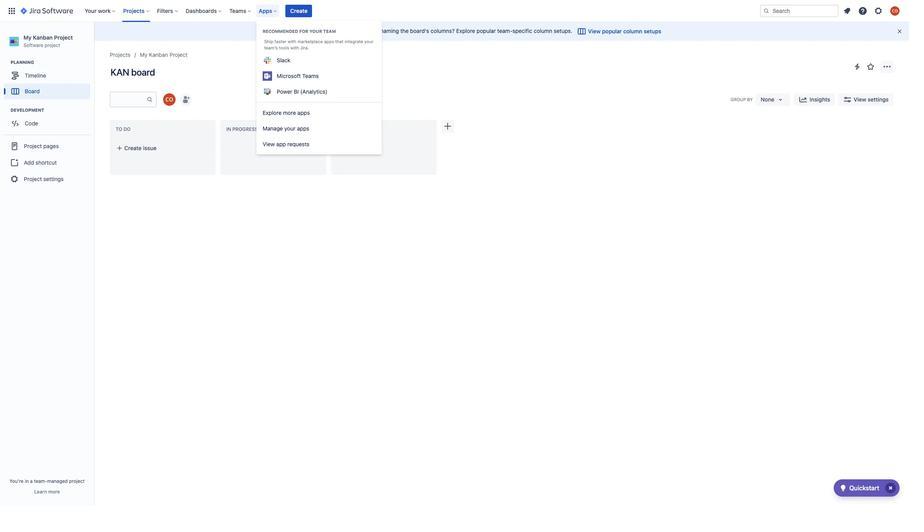 Task type: vqa. For each thing, say whether or not it's contained in the screenshot.
list item
no



Task type: describe. For each thing, give the bounding box(es) containing it.
group containing slack
[[256, 20, 382, 102]]

1 vertical spatial with
[[290, 45, 299, 50]]

manage
[[263, 125, 283, 132]]

view for view app requests
[[263, 141, 275, 147]]

progress
[[232, 126, 258, 132]]

view for view popular column setups
[[588, 28, 601, 34]]

my kanban project
[[140, 51, 187, 58]]

bi
[[294, 88, 299, 95]]

view app requests
[[263, 141, 309, 147]]

you're
[[9, 478, 23, 484]]

power bi (analytics)
[[277, 88, 327, 95]]

kan board
[[111, 67, 155, 78]]

none button
[[756, 93, 790, 106]]

you're in a team-managed project
[[9, 478, 85, 484]]

issue
[[143, 145, 156, 151]]

1 vertical spatial project
[[69, 478, 85, 484]]

projects link
[[110, 50, 130, 60]]

0 horizontal spatial popular
[[477, 27, 496, 34]]

microsoft teams link
[[256, 68, 382, 84]]

recommended for your team
[[263, 29, 336, 34]]

manage your apps link
[[256, 121, 382, 136]]

timeline link
[[4, 68, 90, 84]]

a
[[30, 478, 33, 484]]

project pages
[[24, 143, 59, 149]]

popular inside view popular column setups button
[[602, 28, 622, 34]]

ship faster with marketplace apps that integrate your team's tools with jira.
[[264, 39, 373, 50]]

app
[[276, 141, 286, 147]]

your inside ship faster with marketplace apps that integrate your team's tools with jira.
[[364, 39, 373, 44]]

group
[[731, 97, 746, 102]]

banner containing your work
[[0, 0, 909, 22]]

microsoft teams
[[277, 73, 319, 79]]

1 horizontal spatial your
[[309, 29, 322, 34]]

view popular column setups button
[[572, 25, 666, 38]]

do
[[123, 126, 131, 132]]

primary element
[[5, 0, 760, 22]]

board
[[131, 67, 155, 78]]

setups.
[[554, 27, 572, 34]]

kanban for my kanban project software project
[[33, 34, 53, 41]]

create for create
[[290, 7, 308, 14]]

teams inside microsoft teams link
[[302, 73, 319, 79]]

your work
[[85, 7, 111, 14]]

my kanban project software project
[[24, 34, 73, 48]]

team's
[[264, 45, 278, 50]]

explore more apps link
[[256, 105, 382, 121]]

explore more apps
[[263, 109, 310, 116]]

microsoftteams logo image
[[263, 71, 272, 81]]

quickstart
[[849, 485, 879, 492]]

board link
[[4, 84, 90, 99]]

check image
[[838, 483, 848, 493]]

insights button
[[794, 93, 835, 106]]

group by
[[731, 97, 753, 102]]

ship
[[264, 39, 273, 44]]

board
[[25, 88, 40, 94]]

in
[[25, 478, 29, 484]]

power bi (analytics) link
[[256, 84, 382, 100]]

project settings link
[[3, 171, 91, 188]]

setups
[[644, 28, 661, 34]]

need inspiration while naming the board's columns? explore popular team-specific column setups.
[[323, 27, 572, 34]]

insights image
[[799, 95, 808, 104]]

settings for project settings
[[43, 176, 64, 182]]

naming
[[380, 27, 399, 34]]

project inside my kanban project software project
[[54, 34, 73, 41]]

add shortcut button
[[3, 155, 91, 171]]

team
[[323, 29, 336, 34]]

create issue button
[[112, 141, 214, 155]]

filters
[[157, 7, 173, 14]]

learn more
[[34, 489, 60, 495]]

your
[[85, 7, 97, 14]]

none
[[761, 96, 774, 103]]

planning group
[[4, 59, 94, 102]]

board's
[[410, 27, 429, 34]]

view settings button
[[838, 93, 893, 106]]

integrate
[[345, 39, 363, 44]]

columns?
[[431, 27, 455, 34]]

0 horizontal spatial team-
[[34, 478, 47, 484]]

development image
[[1, 106, 11, 115]]

teams button
[[227, 5, 254, 17]]

pages
[[43, 143, 59, 149]]

code
[[25, 120, 38, 127]]

in progress
[[226, 126, 258, 132]]

column inside button
[[623, 28, 642, 34]]

to
[[116, 126, 122, 132]]

slack
[[277, 57, 290, 64]]

Search this board text field
[[111, 93, 147, 107]]

for
[[299, 29, 308, 34]]

marketplace
[[298, 39, 323, 44]]

star kan board image
[[866, 62, 875, 71]]

add shortcut
[[24, 159, 57, 166]]

view for view settings
[[854, 96, 866, 103]]

jira.
[[300, 45, 309, 50]]

planning
[[11, 60, 34, 65]]

dismiss quickstart image
[[884, 482, 897, 494]]

learn more button
[[34, 489, 60, 495]]

quickstart button
[[834, 479, 900, 497]]

create for create issue
[[124, 145, 142, 151]]

code link
[[4, 116, 90, 131]]

dashboards
[[186, 7, 217, 14]]



Task type: locate. For each thing, give the bounding box(es) containing it.
1 horizontal spatial explore
[[456, 27, 475, 34]]

view app requests link
[[256, 136, 382, 152]]

settings inside group
[[43, 176, 64, 182]]

view down automations menu button icon
[[854, 96, 866, 103]]

0 horizontal spatial your
[[284, 125, 295, 132]]

kanban up board
[[149, 51, 168, 58]]

create left issue
[[124, 145, 142, 151]]

1 horizontal spatial my
[[140, 51, 148, 58]]

explore right columns?
[[456, 27, 475, 34]]

jira software image
[[20, 6, 73, 15], [20, 6, 73, 15]]

projects
[[123, 7, 145, 14], [110, 51, 130, 58]]

(analytics)
[[300, 88, 327, 95]]

projects inside popup button
[[123, 7, 145, 14]]

settings image
[[874, 6, 883, 15]]

0 horizontal spatial create
[[124, 145, 142, 151]]

settings for view settings
[[868, 96, 889, 103]]

0 horizontal spatial project
[[45, 42, 60, 48]]

1 horizontal spatial popular
[[602, 28, 622, 34]]

view settings
[[854, 96, 889, 103]]

faster
[[275, 39, 286, 44]]

0 horizontal spatial view
[[263, 141, 275, 147]]

create inside button
[[124, 145, 142, 151]]

add people image
[[181, 95, 191, 104]]

apps inside ship faster with marketplace apps that integrate your team's tools with jira.
[[324, 39, 334, 44]]

Search field
[[760, 5, 838, 17]]

my up board
[[140, 51, 148, 58]]

inspiration
[[338, 27, 364, 34]]

1 horizontal spatial team-
[[497, 27, 513, 34]]

project
[[54, 34, 73, 41], [170, 51, 187, 58], [24, 143, 42, 149], [24, 176, 42, 182]]

software
[[24, 42, 43, 48]]

team-
[[497, 27, 513, 34], [34, 478, 47, 484]]

1 horizontal spatial column
[[623, 28, 642, 34]]

0 horizontal spatial settings
[[43, 176, 64, 182]]

dismiss image
[[896, 28, 903, 34]]

notifications image
[[842, 6, 852, 15]]

project pages link
[[3, 138, 91, 155]]

search image
[[763, 8, 769, 14]]

more down managed
[[48, 489, 60, 495]]

2 horizontal spatial your
[[364, 39, 373, 44]]

recommended
[[263, 29, 298, 34]]

managed
[[47, 478, 68, 484]]

1 horizontal spatial project
[[69, 478, 85, 484]]

project settings
[[24, 176, 64, 182]]

while
[[366, 27, 379, 34]]

projects button
[[121, 5, 152, 17]]

group
[[256, 20, 382, 102], [3, 135, 91, 190]]

0 vertical spatial my
[[24, 34, 31, 41]]

teams
[[229, 7, 246, 14], [302, 73, 319, 79]]

0 horizontal spatial teams
[[229, 7, 246, 14]]

projects right work
[[123, 7, 145, 14]]

apps
[[259, 7, 272, 14]]

column
[[534, 27, 552, 34], [623, 28, 642, 34]]

1 vertical spatial group
[[3, 135, 91, 190]]

1 vertical spatial projects
[[110, 51, 130, 58]]

help image
[[858, 6, 867, 15]]

in
[[226, 126, 231, 132]]

0 horizontal spatial kanban
[[33, 34, 53, 41]]

1 vertical spatial create
[[124, 145, 142, 151]]

work
[[98, 7, 111, 14]]

the
[[400, 27, 409, 34]]

0 horizontal spatial my
[[24, 34, 31, 41]]

1 vertical spatial view
[[854, 96, 866, 103]]

1 vertical spatial settings
[[43, 176, 64, 182]]

2 vertical spatial view
[[263, 141, 275, 147]]

projects up the kan
[[110, 51, 130, 58]]

tools
[[279, 45, 289, 50]]

apps
[[324, 39, 334, 44], [297, 109, 310, 116], [297, 125, 309, 132]]

1 vertical spatial explore
[[263, 109, 282, 116]]

kanban for my kanban project
[[149, 51, 168, 58]]

sidebar navigation image
[[85, 31, 103, 47]]

0 horizontal spatial column
[[534, 27, 552, 34]]

timeline
[[25, 72, 46, 79]]

with left jira. in the top of the page
[[290, 45, 299, 50]]

0 vertical spatial create
[[290, 7, 308, 14]]

project right the software
[[45, 42, 60, 48]]

to do
[[116, 126, 131, 132]]

project right managed
[[69, 478, 85, 484]]

with up tools at the left of page
[[288, 39, 296, 44]]

more for learn
[[48, 489, 60, 495]]

kanban inside my kanban project software project
[[33, 34, 53, 41]]

0 horizontal spatial explore
[[263, 109, 282, 116]]

my up the software
[[24, 34, 31, 41]]

1 horizontal spatial view
[[588, 28, 601, 34]]

my for my kanban project software project
[[24, 34, 31, 41]]

explore up manage
[[263, 109, 282, 116]]

christina overa image
[[163, 93, 176, 106]]

column left the setups.
[[534, 27, 552, 34]]

my for my kanban project
[[140, 51, 148, 58]]

kan
[[111, 67, 129, 78]]

0 vertical spatial with
[[288, 39, 296, 44]]

settings inside button
[[868, 96, 889, 103]]

teams left apps
[[229, 7, 246, 14]]

your work button
[[82, 5, 118, 17]]

0 vertical spatial kanban
[[33, 34, 53, 41]]

teams inside teams "popup button"
[[229, 7, 246, 14]]

with
[[288, 39, 296, 44], [290, 45, 299, 50]]

0 vertical spatial group
[[256, 20, 382, 102]]

planning image
[[1, 58, 11, 67]]

more image
[[882, 62, 892, 71]]

settings down the star kan board icon
[[868, 96, 889, 103]]

view
[[588, 28, 601, 34], [854, 96, 866, 103], [263, 141, 275, 147]]

0 horizontal spatial more
[[48, 489, 60, 495]]

need
[[323, 27, 336, 34]]

dashboards button
[[183, 5, 225, 17]]

teams up (analytics)
[[302, 73, 319, 79]]

banner
[[0, 0, 909, 22]]

apps button
[[256, 5, 280, 17]]

project inside my kanban project software project
[[45, 42, 60, 48]]

apps for manage your apps
[[297, 125, 309, 132]]

0 vertical spatial teams
[[229, 7, 246, 14]]

2 vertical spatial your
[[284, 125, 295, 132]]

your down while
[[364, 39, 373, 44]]

more up manage your apps
[[283, 109, 296, 116]]

1 vertical spatial kanban
[[149, 51, 168, 58]]

automations menu button icon image
[[853, 62, 862, 71]]

kanban inside my kanban project link
[[149, 51, 168, 58]]

create up the "recommended for your team"
[[290, 7, 308, 14]]

apps for explore more apps
[[297, 109, 310, 116]]

projects for the projects link
[[110, 51, 130, 58]]

0 vertical spatial project
[[45, 42, 60, 48]]

more for explore
[[283, 109, 296, 116]]

column left setups in the top right of the page
[[623, 28, 642, 34]]

kanban up the software
[[33, 34, 53, 41]]

2 vertical spatial apps
[[297, 125, 309, 132]]

my kanban project link
[[140, 50, 187, 60]]

apps up requests at the left top of the page
[[297, 125, 309, 132]]

0 vertical spatial more
[[283, 109, 296, 116]]

group containing project pages
[[3, 135, 91, 190]]

1 vertical spatial apps
[[297, 109, 310, 116]]

powerbi logo image
[[263, 87, 272, 96]]

view popular column setups
[[588, 28, 661, 34]]

1 vertical spatial team-
[[34, 478, 47, 484]]

create issue
[[124, 145, 156, 151]]

view left app
[[263, 141, 275, 147]]

explore
[[456, 27, 475, 34], [263, 109, 282, 116]]

projects for projects popup button
[[123, 7, 145, 14]]

1 horizontal spatial create
[[290, 7, 308, 14]]

add
[[24, 159, 34, 166]]

more inside button
[[48, 489, 60, 495]]

0 vertical spatial projects
[[123, 7, 145, 14]]

1 vertical spatial your
[[364, 39, 373, 44]]

apps down team
[[324, 39, 334, 44]]

0 vertical spatial apps
[[324, 39, 334, 44]]

1 horizontal spatial teams
[[302, 73, 319, 79]]

view inside 'link'
[[263, 141, 275, 147]]

your up marketplace
[[309, 29, 322, 34]]

my inside my kanban project software project
[[24, 34, 31, 41]]

settings down add shortcut "button" in the left of the page
[[43, 176, 64, 182]]

view right the setups.
[[588, 28, 601, 34]]

development group
[[4, 107, 94, 134]]

appswitcher icon image
[[7, 6, 16, 15]]

that
[[335, 39, 343, 44]]

1 horizontal spatial more
[[283, 109, 296, 116]]

create inside button
[[290, 7, 308, 14]]

0 vertical spatial your
[[309, 29, 322, 34]]

microsoft
[[277, 73, 301, 79]]

filters button
[[155, 5, 181, 17]]

project
[[45, 42, 60, 48], [69, 478, 85, 484]]

popular
[[477, 27, 496, 34], [602, 28, 622, 34]]

learn
[[34, 489, 47, 495]]

slackforatlassianapp logo image
[[263, 56, 272, 65]]

1 vertical spatial teams
[[302, 73, 319, 79]]

2 horizontal spatial view
[[854, 96, 866, 103]]

specific
[[512, 27, 532, 34]]

1 vertical spatial my
[[140, 51, 148, 58]]

your down explore more apps
[[284, 125, 295, 132]]

0 vertical spatial view
[[588, 28, 601, 34]]

settings
[[868, 96, 889, 103], [43, 176, 64, 182]]

1 horizontal spatial settings
[[868, 96, 889, 103]]

1 horizontal spatial group
[[256, 20, 382, 102]]

0 vertical spatial settings
[[868, 96, 889, 103]]

1 horizontal spatial kanban
[[149, 51, 168, 58]]

apps down power bi (analytics) at the left
[[297, 109, 310, 116]]

insights
[[810, 96, 830, 103]]

power
[[277, 88, 292, 95]]

your profile and settings image
[[890, 6, 900, 15]]

development
[[11, 107, 44, 113]]

0 vertical spatial team-
[[497, 27, 513, 34]]

create column image
[[443, 122, 452, 131]]

create button
[[286, 5, 312, 17]]

1 vertical spatial more
[[48, 489, 60, 495]]

by
[[747, 97, 753, 102]]

0 horizontal spatial group
[[3, 135, 91, 190]]

0 vertical spatial explore
[[456, 27, 475, 34]]



